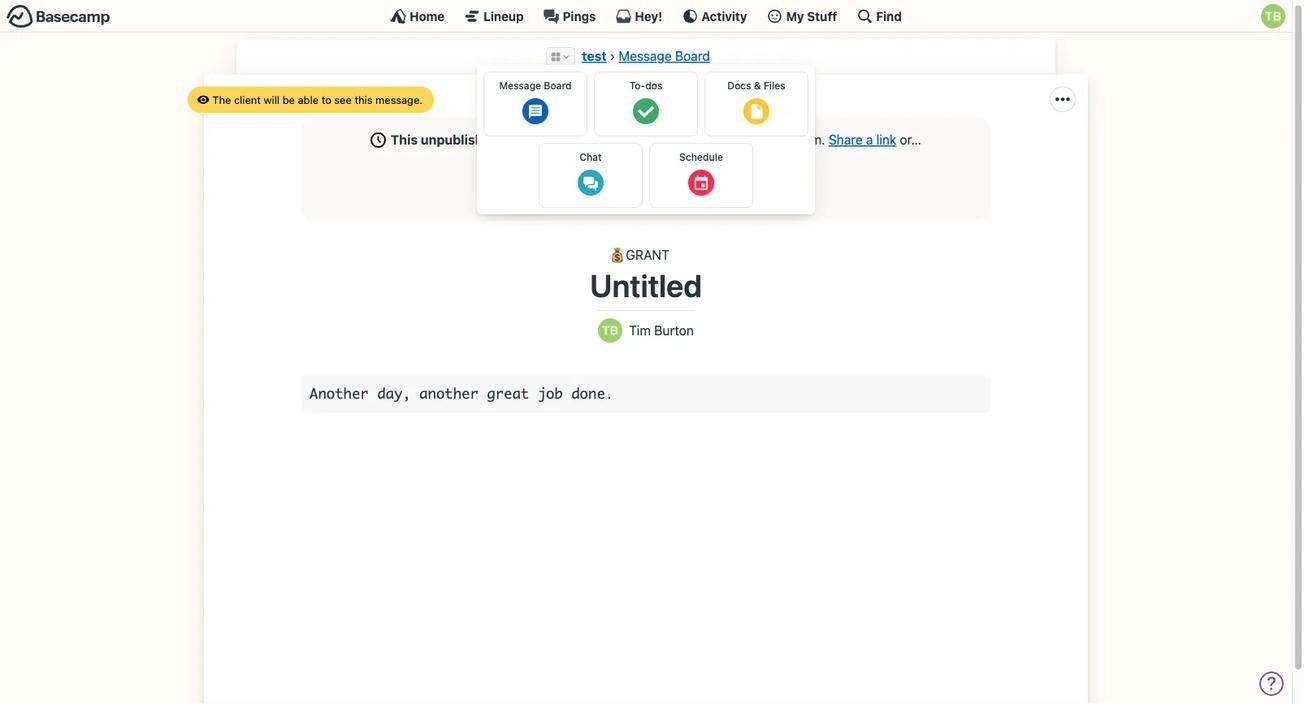 Task type: locate. For each thing, give the bounding box(es) containing it.
board up is
[[544, 80, 572, 91]]

another day, another great job done.
[[310, 385, 614, 403]]

will
[[264, 93, 280, 106]]

job
[[538, 385, 563, 403]]

continue editing
[[525, 175, 622, 191]]

tim burton image
[[1262, 4, 1286, 28], [598, 319, 623, 343]]

1 horizontal spatial tim burton image
[[1262, 4, 1286, 28]]

0 horizontal spatial to
[[322, 93, 332, 106]]

wed,
[[677, 132, 707, 148]]

to
[[322, 93, 332, 106], [614, 132, 626, 148]]

message
[[619, 48, 672, 64], [499, 80, 541, 91]]

share a link or…
[[829, 132, 922, 148]]

1 vertical spatial message board link
[[484, 72, 588, 137]]

0 horizontal spatial board
[[544, 80, 572, 91]]

chat
[[580, 151, 602, 163]]

0 horizontal spatial message board link
[[484, 72, 588, 137]]

message board
[[499, 80, 572, 91]]

another
[[310, 385, 369, 403]]

grant
[[626, 248, 670, 263]]

to left see at the left top of the page
[[322, 93, 332, 106]]

share
[[829, 132, 863, 148]]

share a link link
[[829, 132, 897, 148]]

great
[[487, 385, 529, 403]]

the
[[212, 93, 231, 106]]

to for able
[[322, 93, 332, 106]]

link
[[877, 132, 897, 148]]

post now instead…
[[657, 175, 767, 191]]

lineup
[[484, 9, 524, 23]]

board down activity link
[[676, 48, 710, 64]]

message board link down test on the top left of page
[[484, 72, 588, 137]]

message up the draft
[[499, 80, 541, 91]]

0 vertical spatial message board link
[[619, 48, 710, 64]]

test
[[582, 48, 607, 64]]

chat link
[[539, 143, 643, 208]]

a
[[866, 132, 873, 148]]

. left share
[[822, 132, 826, 148]]

0 vertical spatial tim burton image
[[1262, 4, 1286, 28]]

schedule
[[680, 151, 723, 163]]

see
[[334, 93, 352, 106]]

1 horizontal spatial to
[[614, 132, 626, 148]]

💰
[[610, 248, 623, 263]]

1 vertical spatial to
[[614, 132, 626, 148]]

files
[[764, 80, 786, 91]]

0 vertical spatial to
[[322, 93, 332, 106]]

the client will be able to see this message .
[[212, 93, 423, 106]]

to left post
[[614, 132, 626, 148]]

message up to-dos
[[619, 48, 672, 64]]

1 vertical spatial .
[[822, 132, 826, 148]]

0 vertical spatial .
[[420, 93, 423, 106]]

1 horizontal spatial .
[[822, 132, 826, 148]]

draft
[[502, 132, 533, 148]]

0 horizontal spatial tim burton image
[[598, 319, 623, 343]]

1 horizontal spatial message board link
[[619, 48, 710, 64]]

docs
[[728, 80, 752, 91]]

nov
[[711, 132, 734, 148]]

editing
[[582, 175, 622, 191]]

instead…
[[714, 175, 767, 191]]

clock image
[[371, 133, 386, 148]]

0 vertical spatial message
[[619, 48, 672, 64]]

stuff
[[808, 9, 838, 23]]

my stuff
[[787, 9, 838, 23]]

find
[[877, 9, 902, 23]]

be
[[283, 93, 295, 106]]

unpublished
[[421, 132, 499, 148]]

tim burton image inside main element
[[1262, 4, 1286, 28]]

message board link
[[619, 48, 710, 64], [484, 72, 588, 137]]

my
[[787, 9, 805, 23]]

›
[[610, 48, 616, 64]]

1 horizontal spatial board
[[676, 48, 710, 64]]

board
[[676, 48, 710, 64], [544, 80, 572, 91]]

continue
[[525, 175, 579, 191]]

.
[[420, 93, 423, 106], [822, 132, 826, 148]]

&
[[754, 80, 761, 91]]

1 vertical spatial message
[[499, 80, 541, 91]]

10:00am
[[771, 132, 822, 148]]

pings
[[563, 9, 596, 23]]

this unpublished draft is scheduled to post on wed, nov 22 at 10:00am .
[[391, 132, 829, 148]]

switch accounts image
[[7, 4, 111, 29]]

tim
[[629, 323, 651, 339]]

another
[[420, 385, 479, 403]]

message board link up "dos"
[[619, 48, 710, 64]]

post now instead… link
[[643, 166, 781, 200]]

hey! button
[[616, 8, 663, 24]]

. up unpublished at the top of page
[[420, 93, 423, 106]]

tim burton
[[629, 323, 694, 339]]



Task type: vqa. For each thing, say whether or not it's contained in the screenshot.
see
yes



Task type: describe. For each thing, give the bounding box(es) containing it.
home
[[410, 9, 445, 23]]

1 vertical spatial board
[[544, 80, 572, 91]]

› message board
[[610, 48, 710, 64]]

scheduled
[[550, 132, 611, 148]]

pings button
[[544, 8, 596, 24]]

schedule link
[[650, 143, 754, 208]]

1 vertical spatial tim burton image
[[598, 319, 623, 343]]

done.
[[572, 385, 614, 403]]

post
[[629, 132, 655, 148]]

or…
[[900, 132, 922, 148]]

find button
[[857, 8, 902, 24]]

able
[[298, 93, 319, 106]]

at
[[756, 132, 767, 148]]

22
[[737, 132, 753, 148]]

to for scheduled
[[614, 132, 626, 148]]

to-
[[630, 80, 646, 91]]

0 horizontal spatial message
[[499, 80, 541, 91]]

is
[[537, 132, 546, 148]]

docs & files
[[728, 80, 786, 91]]

client
[[234, 93, 261, 106]]

to-dos link
[[594, 72, 698, 137]]

dos
[[646, 80, 663, 91]]

main element
[[0, 0, 1293, 33]]

day,
[[377, 385, 411, 403]]

activity link
[[682, 8, 748, 24]]

on
[[659, 132, 674, 148]]

hey!
[[635, 9, 663, 23]]

my stuff button
[[767, 8, 838, 24]]

0 horizontal spatial .
[[420, 93, 423, 106]]

burton
[[655, 323, 694, 339]]

home link
[[390, 8, 445, 24]]

docs & files link
[[705, 72, 809, 137]]

💰 grant untitled
[[590, 248, 702, 304]]

post
[[657, 175, 683, 191]]

untitled
[[590, 267, 702, 304]]

message
[[376, 93, 420, 106]]

wed, nov 22 at 10:00am element
[[677, 132, 822, 148]]

activity
[[702, 9, 748, 23]]

to-dos
[[630, 80, 663, 91]]

this
[[391, 132, 418, 148]]

this
[[355, 93, 373, 106]]

now
[[686, 175, 711, 191]]

1 horizontal spatial message
[[619, 48, 672, 64]]

test link
[[582, 48, 607, 64]]

continue editing link
[[512, 166, 636, 200]]

0 vertical spatial board
[[676, 48, 710, 64]]

lineup link
[[464, 8, 524, 24]]



